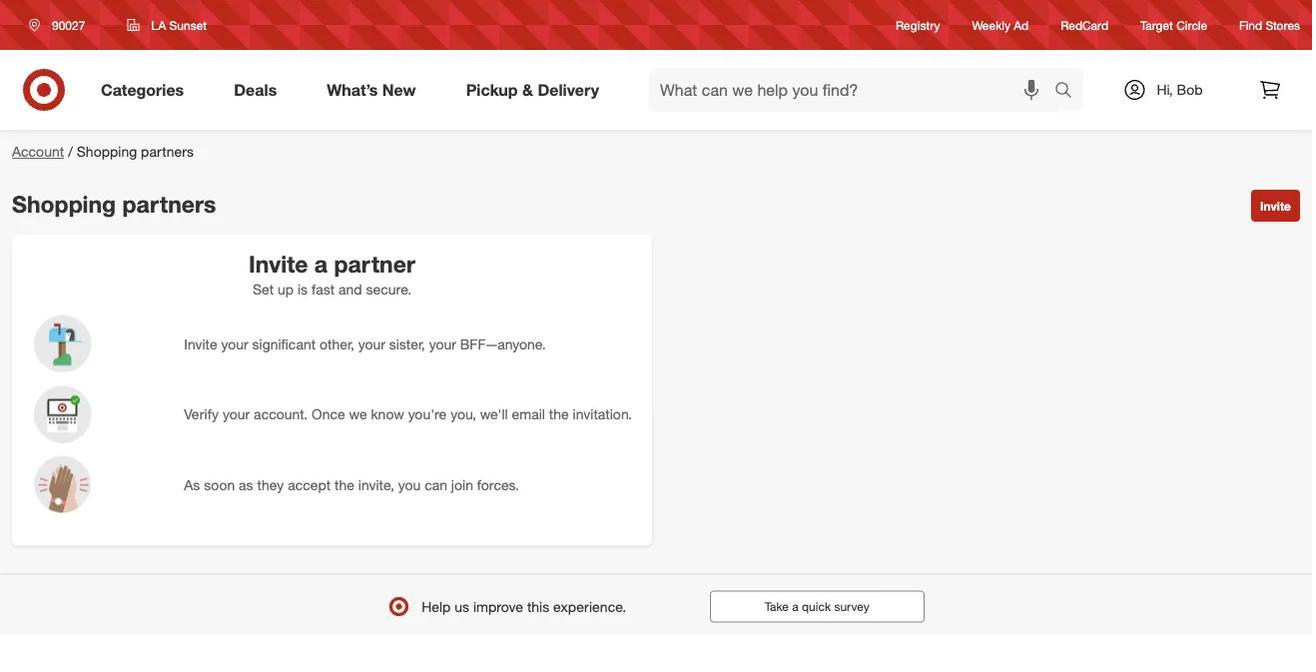 Task type: vqa. For each thing, say whether or not it's contained in the screenshot.
Order Pickup
no



Task type: describe. For each thing, give the bounding box(es) containing it.
as
[[239, 476, 253, 493]]

sister,
[[389, 335, 425, 352]]

delivery
[[538, 80, 599, 99]]

take a quick survey
[[765, 599, 869, 614]]

target circle link
[[1140, 16, 1207, 34]]

search
[[1045, 82, 1093, 101]]

redcard
[[1061, 17, 1108, 32]]

is
[[298, 280, 308, 298]]

invite a partner set up is fast and secure.
[[249, 250, 415, 298]]

join
[[451, 476, 473, 493]]

find stores
[[1239, 17, 1300, 32]]

us
[[455, 598, 469, 615]]

account / shopping partners
[[12, 143, 194, 160]]

pickup
[[466, 80, 518, 99]]

you're
[[408, 405, 447, 423]]

you,
[[451, 405, 476, 423]]

90027 button
[[16, 7, 106, 43]]

a for invite
[[314, 250, 328, 278]]

mailbox image
[[28, 315, 98, 373]]

what's
[[327, 80, 378, 99]]

partner
[[334, 250, 415, 278]]

0 vertical spatial partners
[[141, 143, 194, 160]]

categories link
[[84, 68, 209, 112]]

laptop image
[[28, 385, 98, 444]]

invitation.
[[573, 405, 632, 423]]

significant
[[252, 335, 316, 352]]

set
[[253, 280, 274, 298]]

and
[[338, 280, 362, 298]]

email
[[512, 405, 545, 423]]

target circle
[[1140, 17, 1207, 32]]

stores
[[1266, 17, 1300, 32]]

categories
[[101, 80, 184, 99]]

take a quick survey button
[[710, 591, 924, 623]]

redcard link
[[1061, 16, 1108, 34]]

/
[[68, 143, 73, 160]]

we'll
[[480, 405, 508, 423]]

weekly ad
[[972, 17, 1029, 32]]

survey
[[834, 599, 869, 614]]

invite inside button
[[1260, 198, 1291, 213]]

invite button
[[1251, 190, 1300, 222]]

invite for significant
[[184, 335, 217, 352]]

find
[[1239, 17, 1262, 32]]

What can we help you find? suggestions appear below search field
[[648, 68, 1059, 112]]

your right sister,
[[429, 335, 456, 352]]

registry
[[896, 17, 940, 32]]

find stores link
[[1239, 16, 1300, 34]]

once
[[312, 405, 345, 423]]

help us improve this experience.
[[422, 598, 626, 615]]

what's new
[[327, 80, 416, 99]]

know
[[371, 405, 404, 423]]

registry link
[[896, 16, 940, 34]]

invite,
[[358, 476, 394, 493]]

as soon as they accept the invite, you can join forces.
[[184, 476, 519, 493]]

0 vertical spatial shopping
[[77, 143, 137, 160]]

weekly ad link
[[972, 16, 1029, 34]]

bob
[[1177, 81, 1203, 98]]

they
[[257, 476, 284, 493]]

soon
[[204, 476, 235, 493]]

la
[[151, 17, 166, 32]]

account
[[12, 143, 64, 160]]

improve
[[473, 598, 523, 615]]

forces.
[[477, 476, 519, 493]]



Task type: locate. For each thing, give the bounding box(es) containing it.
what's new link
[[310, 68, 441, 112]]

account.
[[254, 405, 308, 423]]

account link
[[12, 143, 64, 160]]

your left significant
[[221, 335, 248, 352]]

0 horizontal spatial invite
[[184, 335, 217, 352]]

shopping down "/"
[[12, 190, 116, 218]]

a up 'fast' on the top
[[314, 250, 328, 278]]

0 vertical spatial the
[[549, 405, 569, 423]]

hi,
[[1157, 81, 1173, 98]]

shopping
[[77, 143, 137, 160], [12, 190, 116, 218]]

pickup & delivery
[[466, 80, 599, 99]]

help
[[422, 598, 451, 615]]

circle
[[1176, 17, 1207, 32]]

up
[[278, 280, 294, 298]]

the left invite,
[[335, 476, 354, 493]]

a for take
[[792, 599, 798, 614]]

accept
[[288, 476, 331, 493]]

high five image
[[28, 456, 98, 514]]

your
[[221, 335, 248, 352], [358, 335, 385, 352], [429, 335, 456, 352], [223, 405, 250, 423]]

quick
[[802, 599, 831, 614]]

1 vertical spatial partners
[[122, 190, 216, 218]]

secure.
[[366, 280, 411, 298]]

2 vertical spatial invite
[[184, 335, 217, 352]]

target
[[1140, 17, 1173, 32]]

bff—anyone.
[[460, 335, 546, 352]]

1 vertical spatial invite
[[249, 250, 308, 278]]

shopping right "/"
[[77, 143, 137, 160]]

pickup & delivery link
[[449, 68, 624, 112]]

partners
[[141, 143, 194, 160], [122, 190, 216, 218]]

the
[[549, 405, 569, 423], [335, 476, 354, 493]]

new
[[382, 80, 416, 99]]

search button
[[1045, 68, 1093, 116]]

can
[[425, 476, 447, 493]]

verify your account. once we know you're you, we'll email the invitation.
[[184, 405, 632, 423]]

la sunset
[[151, 17, 207, 32]]

0 horizontal spatial a
[[314, 250, 328, 278]]

your right verify
[[223, 405, 250, 423]]

invite for partner
[[249, 250, 308, 278]]

a inside button
[[792, 599, 798, 614]]

deals
[[234, 80, 277, 99]]

a
[[314, 250, 328, 278], [792, 599, 798, 614]]

you
[[398, 476, 421, 493]]

invite inside invite a partner set up is fast and secure.
[[249, 250, 308, 278]]

1 horizontal spatial a
[[792, 599, 798, 614]]

this
[[527, 598, 549, 615]]

0 vertical spatial a
[[314, 250, 328, 278]]

1 horizontal spatial invite
[[249, 250, 308, 278]]

a right take
[[792, 599, 798, 614]]

fast
[[312, 280, 335, 298]]

1 horizontal spatial the
[[549, 405, 569, 423]]

ad
[[1014, 17, 1029, 32]]

take
[[765, 599, 789, 614]]

sunset
[[169, 17, 207, 32]]

a inside invite a partner set up is fast and secure.
[[314, 250, 328, 278]]

90027
[[52, 17, 85, 32]]

the right email
[[549, 405, 569, 423]]

0 vertical spatial invite
[[1260, 198, 1291, 213]]

partners down account / shopping partners
[[122, 190, 216, 218]]

deals link
[[217, 68, 302, 112]]

shopping partners
[[12, 190, 216, 218]]

1 vertical spatial a
[[792, 599, 798, 614]]

invite
[[1260, 198, 1291, 213], [249, 250, 308, 278], [184, 335, 217, 352]]

invite your significant other, your sister, your bff—anyone.
[[184, 335, 546, 352]]

partners down categories link
[[141, 143, 194, 160]]

weekly
[[972, 17, 1010, 32]]

other,
[[320, 335, 354, 352]]

hi, bob
[[1157, 81, 1203, 98]]

as
[[184, 476, 200, 493]]

la sunset button
[[114, 7, 220, 43]]

2 horizontal spatial invite
[[1260, 198, 1291, 213]]

1 vertical spatial shopping
[[12, 190, 116, 218]]

your right other,
[[358, 335, 385, 352]]

0 horizontal spatial the
[[335, 476, 354, 493]]

experience.
[[553, 598, 626, 615]]

we
[[349, 405, 367, 423]]

verify
[[184, 405, 219, 423]]

1 vertical spatial the
[[335, 476, 354, 493]]

&
[[522, 80, 533, 99]]



